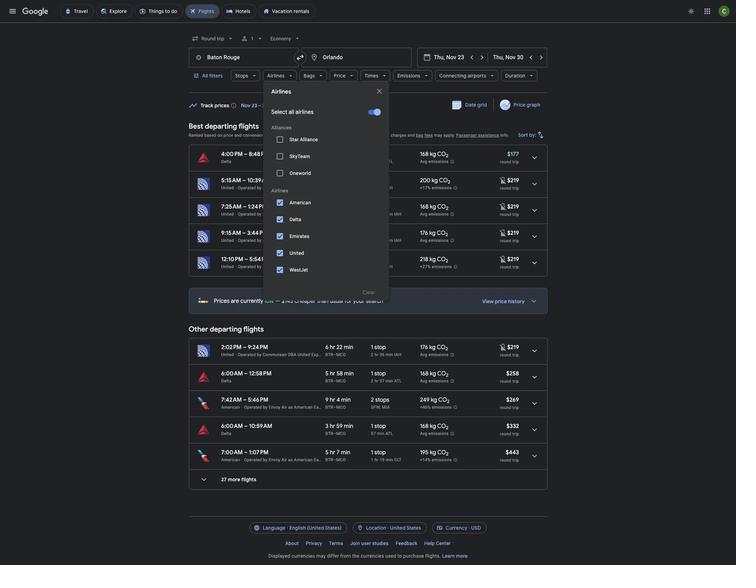 Task type: locate. For each thing, give the bounding box(es) containing it.
total duration 6 hr 22 min. element
[[326, 344, 371, 352]]

air for 1:07 pm
[[282, 457, 287, 462]]

skywest down 5:54 pm
[[263, 264, 279, 269]]

trip down 219 us dollars text box
[[513, 238, 519, 243]]

168 kg co 2 up the 249 kg co 2
[[420, 370, 449, 378]]

$219
[[508, 177, 519, 184], [508, 203, 519, 210], [508, 230, 519, 237], [508, 256, 519, 263], [508, 344, 519, 351]]

1 vertical spatial air
[[282, 457, 287, 462]]

0 horizontal spatial more
[[228, 476, 240, 483]]

skywest
[[263, 185, 279, 190], [263, 264, 279, 269]]

4 mco from the top
[[336, 431, 346, 436]]

departing for best
[[205, 122, 237, 131]]

terms
[[329, 541, 343, 546]]

1 vertical spatial 5
[[326, 449, 329, 456]]

mco for 59
[[336, 431, 346, 436]]

flights for best departing flights
[[239, 122, 259, 131]]

mco inside 6 hr 22 min btr – mco
[[336, 352, 346, 357]]

1 eagle from the top
[[314, 405, 325, 410]]

– down total duration 9 hr 4 min. element
[[334, 405, 336, 410]]

1 vertical spatial 57
[[371, 431, 376, 436]]

7 round from the top
[[500, 379, 512, 384]]

avg emissions
[[420, 159, 449, 164], [420, 212, 449, 217], [420, 238, 449, 243], [420, 352, 449, 357], [420, 379, 449, 384], [420, 431, 449, 436]]

1 6:00 am from the top
[[221, 370, 243, 377]]

this price for this flight doesn't include overhead bin access. if you need a carry-on bag, use the bags filter to update prices. image down this price for this flight doesn't include overhead bin access. if you need a carry-on bag, use the bags filter to update prices. image
[[499, 255, 508, 263]]

this price for this flight doesn't include overhead bin access. if you need a carry-on bag, use the bags filter to update prices. image for 168
[[499, 202, 508, 211]]

hr inside 5 hr 58 min btr – mco
[[330, 370, 335, 377]]

feedback
[[396, 541, 418, 546]]

for left adult.
[[351, 133, 356, 138]]

3:44 pm
[[247, 230, 268, 237]]

leaves baton rouge metropolitan airport at 7:42 am on thursday, november 23 and arrives at orlando international airport at 5:46 pm on thursday, november 23. element
[[221, 396, 269, 404]]

1 btr from the top
[[326, 352, 334, 357]]

delta inside 6:00 am – 10:59 am delta
[[221, 431, 232, 436]]

1 envoy from the top
[[269, 405, 281, 410]]

Arrival time: 5:46 PM. text field
[[248, 396, 269, 404]]

2 vertical spatial 219 us dollars text field
[[508, 344, 519, 351]]

date grid button
[[447, 99, 493, 111]]

min for 58
[[344, 370, 354, 377]]

2 1 stop flight. element from the top
[[371, 370, 386, 378]]

express
[[304, 185, 319, 190], [314, 212, 330, 217], [312, 238, 327, 243], [304, 264, 319, 269], [312, 352, 327, 357]]

by down '10:39 am'
[[257, 185, 262, 190]]

round inside '$258 round trip'
[[500, 379, 512, 384]]

+27%
[[420, 264, 431, 269]]

1 vertical spatial more
[[456, 553, 468, 559]]

1 stop from the top
[[375, 344, 386, 351]]

2  image from the top
[[235, 238, 237, 243]]

min right 22
[[344, 344, 354, 351]]

3 avg emissions from the top
[[420, 238, 449, 243]]

flight details. leaves baton rouge metropolitan airport at 7:42 am on thursday, november 23 and arrives at orlando international airport at 5:46 pm on thursday, november 23. image
[[526, 395, 543, 412]]

1 vertical spatial may
[[316, 553, 326, 559]]

1 this price for this flight doesn't include overhead bin access. if you need a carry-on bag, use the bags filter to update prices. image from the top
[[499, 176, 508, 185]]

5 mco from the top
[[336, 457, 346, 462]]

2 round trip from the top
[[500, 212, 519, 217]]

trip down $332
[[513, 432, 519, 436]]

3 this price for this flight doesn't include overhead bin access. if you need a carry-on bag, use the bags filter to update prices. image from the top
[[499, 255, 508, 263]]

0 vertical spatial more
[[228, 476, 240, 483]]

iah inside layover (1 of 1) is a 1 hr 19 min layover at george bush intercontinental airport in houston. element
[[394, 212, 402, 217]]

layover (1 of 1) is a 57 min layover at hartsfield-jackson atlanta international airport in atlanta. element
[[371, 431, 417, 436]]

duration button
[[501, 67, 538, 84]]

1 vertical spatial 176 kg co 2
[[420, 344, 448, 352]]

10 round from the top
[[500, 458, 512, 463]]

– inside the 9 hr 4 min btr – mco
[[334, 405, 336, 410]]

min inside 1 stop 57 min atl
[[377, 431, 385, 436]]

united
[[221, 185, 234, 190], [290, 185, 303, 190], [221, 212, 234, 217], [300, 212, 313, 217], [221, 238, 234, 243], [298, 238, 310, 243], [290, 250, 304, 256], [221, 264, 234, 269], [290, 264, 303, 269], [221, 352, 234, 357], [298, 352, 310, 357], [390, 525, 406, 531]]

2 inside 218 kg co 2
[[446, 258, 449, 264]]

delta down departure time: 6:00 am. text field
[[221, 379, 232, 384]]

0 vertical spatial 176 kg co 2
[[420, 230, 448, 238]]

1 stop 2 hr 57 min atl
[[371, 370, 402, 384]]

5 btr from the top
[[326, 457, 334, 462]]

1 vertical spatial operated by envoy air as american eagle
[[244, 457, 325, 462]]

as
[[288, 405, 293, 410], [288, 457, 293, 462]]

delta inside 4:00 pm – 8:48 pm delta
[[221, 159, 232, 164]]

10:39 am
[[247, 177, 271, 184]]

btr inside 5 hr 58 min btr – mco
[[326, 379, 334, 384]]

min for 59
[[344, 423, 354, 430]]

0 horizontal spatial currencies
[[292, 553, 315, 559]]

0 vertical spatial operated by envoy air as american eagle
[[244, 405, 325, 410]]

1 operated by skywest dba united express from the top
[[238, 185, 319, 190]]

219 US dollars text field
[[508, 230, 519, 237]]

min inside layover (1 of 1) is a 1 hr 43 min layover at george bush intercontinental airport in houston. element
[[386, 238, 393, 243]]

operated by skywest dba united express down 10:39 am text box
[[238, 185, 319, 190]]

1 219 us dollars text field from the top
[[508, 177, 519, 184]]

1 1 stop flight. element from the top
[[371, 344, 386, 352]]

min inside 6 hr 22 min btr – mco
[[344, 344, 354, 351]]

passenger assistance button
[[456, 133, 500, 138]]

0 horizontal spatial 57
[[371, 431, 376, 436]]

1 vertical spatial operated by commuteair dba united express
[[238, 352, 327, 357]]

price
[[224, 133, 233, 138], [495, 298, 507, 305]]

4 1 stop flight. element from the top
[[371, 449, 386, 457]]

3 $219 from the top
[[508, 230, 519, 237]]

2 $219 from the top
[[508, 203, 519, 210]]

btr for 3 hr 59 min
[[326, 431, 334, 436]]

english (united states)
[[290, 525, 342, 531]]

2 operated by commuteair dba united express from the top
[[238, 352, 327, 357]]

0 vertical spatial price
[[334, 73, 346, 79]]

168 kg co 2 down +46% emissions
[[420, 423, 449, 431]]

graph
[[527, 102, 541, 108]]

nov 23 – 30
[[241, 102, 268, 109]]

btr down 6
[[326, 352, 334, 357]]

1 vertical spatial atl
[[394, 379, 402, 384]]

0 vertical spatial envoy
[[269, 405, 281, 410]]

round trip up 219 us dollars text box
[[500, 212, 519, 217]]

1 vertical spatial price
[[495, 298, 507, 305]]

0 vertical spatial 6:00 am
[[221, 370, 243, 377]]

stops
[[235, 73, 248, 79]]

1 vertical spatial as
[[288, 457, 293, 462]]

westjet
[[290, 267, 308, 273]]

stop up layover (1 of 1) is a 2 hr 57 min layover at hartsfield-jackson atlanta international airport in atlanta. element in the bottom of the page
[[375, 370, 386, 377]]

0 vertical spatial  image
[[235, 185, 237, 190]]

1  image from the top
[[235, 185, 237, 190]]

2
[[446, 153, 449, 159], [448, 179, 451, 185], [446, 205, 449, 211], [446, 232, 448, 238], [446, 258, 449, 264], [446, 346, 448, 352], [371, 352, 374, 357], [446, 372, 449, 378], [371, 379, 374, 384], [371, 396, 374, 404], [447, 399, 450, 405], [446, 425, 449, 431], [446, 451, 449, 457]]

join user studies
[[350, 541, 389, 546]]

min for 4
[[341, 396, 351, 404]]

stop inside 1 stop 57 min atl
[[375, 423, 386, 430]]

delta inside search field
[[290, 217, 301, 222]]

by down arrival time: 3:44 pm. text box
[[257, 238, 262, 243]]

Departure time: 12:10 PM. text field
[[221, 256, 243, 263]]

None text field
[[302, 48, 412, 67]]

hr left 36
[[375, 352, 379, 357]]

1 skywest from the top
[[263, 185, 279, 190]]

avg up 218
[[420, 238, 428, 243]]

hr inside 3 hr 59 min btr – mco
[[330, 423, 335, 430]]

 image
[[235, 185, 237, 190], [235, 238, 237, 243], [235, 352, 237, 357]]

1 horizontal spatial fees
[[425, 133, 433, 138]]

2 vertical spatial atl
[[386, 431, 393, 436]]

1 as from the top
[[288, 405, 293, 410]]

0 vertical spatial operated by commuteair dba united express
[[238, 238, 327, 243]]

2 219 us dollars text field from the top
[[508, 203, 519, 210]]

3 219 us dollars text field from the top
[[508, 344, 519, 351]]

– down total duration 3 hr 59 min. element
[[334, 431, 336, 436]]

stop inside 1 stop 2 hr 36 min iah
[[375, 344, 386, 351]]

2 mco from the top
[[336, 379, 346, 384]]

skywest for 5:54 pm
[[263, 264, 279, 269]]

249 kg co 2
[[420, 396, 450, 405]]

operated by commuteair dba united express down arrival time: 3:44 pm. text box
[[238, 238, 327, 243]]

2 btr from the top
[[326, 379, 334, 384]]

currency
[[446, 525, 468, 531]]

this price for this flight doesn't include overhead bin access. if you need a carry-on bag, use the bags filter to update prices. image up $258
[[499, 343, 508, 351]]

0 vertical spatial as
[[288, 405, 293, 410]]

min right 43
[[386, 238, 393, 243]]

based
[[204, 133, 216, 138]]

iah right 36
[[394, 352, 402, 357]]

round inside $443 round trip
[[500, 458, 512, 463]]

0 vertical spatial 219 us dollars text field
[[508, 177, 519, 184]]

leaves baton rouge metropolitan airport at 4:00 pm on thursday, november 23 and arrives at orlando international airport at 8:48 pm on thursday, november 23. element
[[221, 151, 269, 158]]

leaves baton rouge metropolitan airport at 6:00 am on thursday, november 23 and arrives at orlando international airport at 10:59 am on thursday, november 23. element
[[221, 423, 273, 430]]

min inside the 9 hr 4 min btr – mco
[[341, 396, 351, 404]]

1 vertical spatial  image
[[235, 238, 237, 243]]

eagle for 5
[[314, 457, 325, 462]]

2 6:00 am from the top
[[221, 423, 243, 430]]

$443
[[506, 449, 519, 456]]

4 $219 from the top
[[508, 256, 519, 263]]

for left your
[[345, 298, 352, 305]]

hr for 19
[[375, 212, 379, 217]]

hr left clt
[[375, 457, 379, 462]]

1 vertical spatial departing
[[210, 325, 242, 334]]

 image
[[235, 212, 237, 217], [235, 264, 237, 269]]

1 operated by envoy air as american eagle from the top
[[244, 405, 325, 410]]

57 up stops
[[380, 379, 385, 384]]

envoy
[[269, 405, 281, 410], [269, 457, 281, 462]]

flights up convenience
[[239, 122, 259, 131]]

$219 left flight details. leaves baton rouge metropolitan airport at 12:10 pm on thursday, november 23 and arrives at orlando international airport at 5:54 pm on thursday, november 23. image
[[508, 256, 519, 263]]

1 round from the top
[[500, 160, 512, 164]]

9 hr 4 min btr – mco
[[326, 396, 351, 410]]

dba for 9:15 am – 3:44 pm
[[288, 238, 297, 243]]

1 horizontal spatial and
[[408, 133, 415, 138]]

1 button
[[238, 30, 266, 47]]

round inside $269 round trip
[[500, 405, 512, 410]]

operated for 10:39 am
[[238, 185, 256, 190]]

$269
[[507, 396, 519, 404]]

0 vertical spatial operated by skywest dba united express
[[238, 185, 319, 190]]

2 inside 2 stops dfw , mia
[[371, 396, 374, 404]]

1 vertical spatial flights
[[244, 325, 264, 334]]

this price for this flight doesn't include overhead bin access. if you need a carry-on bag, use the bags filter to update prices. image up this price for this flight doesn't include overhead bin access. if you need a carry-on bag, use the bags filter to update prices. image
[[499, 202, 508, 211]]

3 168 kg co 2 from the top
[[420, 370, 449, 378]]

join user studies link
[[347, 538, 392, 549]]

1 vertical spatial envoy
[[269, 457, 281, 462]]

stop for 6 hr 22 min
[[375, 344, 386, 351]]

1 inside 1 stop 2 hr 36 min iah
[[371, 344, 373, 351]]

flights.
[[426, 553, 441, 559]]

0 horizontal spatial prices
[[214, 298, 230, 305]]

1 for 1 stop 2 hr 57 min atl
[[371, 370, 373, 377]]

1 stop flight. element down 1 stop 57 min atl
[[371, 449, 386, 457]]

bags button
[[300, 67, 327, 84]]

0 vertical spatial price
[[224, 133, 233, 138]]

center
[[436, 541, 451, 546]]

btr inside 6 hr 22 min btr – mco
[[326, 352, 334, 357]]

219 us dollars text field left the flight details. leaves baton rouge metropolitan airport at 2:02 pm on thursday, november 23 and arrives at orlando international airport at 9:24 pm on thursday, november 23. image at bottom
[[508, 344, 519, 351]]

– inside 5 hr 58 min btr – mco
[[334, 379, 336, 384]]

round up $258
[[500, 353, 512, 358]]

219 us dollars text field for 200
[[508, 177, 519, 184]]

1 vertical spatial prices
[[214, 298, 230, 305]]

min right 59
[[344, 423, 354, 430]]

user
[[361, 541, 371, 546]]

eagle
[[314, 405, 325, 410], [314, 457, 325, 462]]

1 commuteair from the top
[[263, 238, 287, 243]]

1 stop flight. element for 5 hr 58 min
[[371, 370, 386, 378]]

3 168 from the top
[[420, 370, 429, 377]]

6:00 am up 7:42 am at the bottom left of page
[[221, 370, 243, 377]]

6:00 am inside 6:00 am – 10:59 am delta
[[221, 423, 243, 430]]

operated for 9:24 pm
[[238, 352, 256, 357]]

skywest for 10:39 am
[[263, 185, 279, 190]]

1 fees from the left
[[341, 133, 350, 138]]

– inside the 6:00 am – 12:58 pm delta
[[244, 370, 248, 377]]

flights
[[239, 122, 259, 131], [244, 325, 264, 334], [242, 476, 257, 483]]

3 1 stop flight. element from the top
[[371, 423, 386, 431]]

2 avg from the top
[[420, 212, 428, 217]]

1 stop flight. element
[[371, 344, 386, 352], [371, 370, 386, 378], [371, 423, 386, 431], [371, 449, 386, 457]]

close dialog image
[[375, 87, 384, 95]]

1 horizontal spatial 57
[[380, 379, 385, 384]]

Arrival time: 3:44 PM. text field
[[247, 230, 268, 237]]

2 176 from the top
[[420, 344, 428, 351]]

more right 27 in the bottom left of the page
[[228, 476, 240, 483]]

may left differ
[[316, 553, 326, 559]]

purchase
[[404, 553, 424, 559]]

2 stops flight. element
[[371, 396, 390, 405]]

hr inside 6 hr 22 min btr – mco
[[330, 344, 335, 351]]

 image down 9:15 am
[[235, 238, 237, 243]]

round trip
[[500, 186, 519, 191], [500, 212, 519, 217], [500, 238, 519, 243], [500, 265, 519, 270], [500, 353, 519, 358]]

4 round from the top
[[500, 238, 512, 243]]

1  image from the top
[[235, 212, 237, 217]]

4 btr from the top
[[326, 431, 334, 436]]

american left the 9 hr 4 min btr – mco
[[294, 405, 313, 410]]

2 eagle from the top
[[314, 457, 325, 462]]

0 horizontal spatial fees
[[341, 133, 350, 138]]

2 operated by skywest dba united express from the top
[[238, 264, 319, 269]]

1 horizontal spatial currencies
[[361, 553, 384, 559]]

commuteair
[[263, 238, 287, 243], [263, 352, 287, 357]]

layover (1 of 1) is a 1 hr 43 min layover at george bush intercontinental airport in houston. element
[[371, 238, 417, 243]]

min right 7
[[341, 449, 351, 456]]

$258 round trip
[[500, 370, 519, 384]]

main content containing best departing flights
[[189, 99, 548, 495]]

2 this price for this flight doesn't include overhead bin access. if you need a carry-on bag, use the bags filter to update prices. image from the top
[[499, 202, 508, 211]]

Departure time: 4:00 PM. text field
[[221, 151, 243, 158]]

19 inside 1 stop 1 hr 19 min clt
[[380, 457, 385, 462]]

5 hr 58 min btr – mco
[[326, 370, 354, 384]]

2 currencies from the left
[[361, 553, 384, 559]]

1 horizontal spatial price
[[495, 298, 507, 305]]

sort
[[518, 132, 528, 138]]

btr for 5 hr 58 min
[[326, 379, 334, 384]]

leaves baton rouge metropolitan airport at 7:00 am on thursday, november 23 and arrives at orlando international airport at 1:07 pm on thursday, november 23. element
[[221, 449, 269, 456]]

round trip for 200
[[500, 186, 519, 191]]

1:24 pm
[[248, 203, 267, 210]]

price right view
[[495, 298, 507, 305]]

operated by envoy air as american eagle down arrival time: 1:07 pm. "text field"
[[244, 457, 325, 462]]

None text field
[[189, 48, 299, 67]]

operated down 12:10 pm – 5:54 pm at left
[[238, 264, 256, 269]]

mco inside 5 hr 7 min btr – mco
[[336, 457, 346, 462]]

Departure time: 6:00 AM. text field
[[221, 423, 243, 430]]

1 vertical spatial 19
[[380, 457, 385, 462]]

min right 36
[[386, 352, 393, 357]]

2 inside 195 kg co 2
[[446, 451, 449, 457]]

Arrival time: 1:07 PM. text field
[[249, 449, 269, 456]]

round trip up $258
[[500, 353, 519, 358]]

– down the total duration 6 hr 22 min. element
[[334, 352, 336, 357]]

mco inside the 9 hr 4 min btr – mco
[[336, 405, 346, 410]]

hr left 58
[[330, 370, 335, 377]]

6:00 am inside the 6:00 am – 12:58 pm delta
[[221, 370, 243, 377]]

4 168 from the top
[[420, 423, 429, 430]]

operated by commuteair dba united express for 3:44 pm
[[238, 238, 327, 243]]

0 vertical spatial may
[[434, 133, 443, 138]]

7 trip from the top
[[513, 379, 519, 384]]

airlines right stops popup button
[[267, 73, 285, 79]]

2 commuteair from the top
[[263, 352, 287, 357]]

1 horizontal spatial prices
[[280, 133, 292, 138]]

2 5 from the top
[[326, 449, 329, 456]]

hr for 43
[[375, 238, 379, 243]]

1 vertical spatial 176
[[420, 344, 428, 351]]

on
[[218, 133, 222, 138]]

than
[[317, 298, 329, 305]]

2 as from the top
[[288, 457, 293, 462]]

btr inside the 9 hr 4 min btr – mco
[[326, 405, 334, 410]]

219 US dollars text field
[[508, 177, 519, 184], [508, 203, 519, 210], [508, 344, 519, 351]]

2 stops dfw , mia
[[371, 396, 390, 410]]

dba
[[280, 185, 289, 190], [291, 212, 299, 217], [288, 238, 297, 243], [280, 264, 289, 269], [288, 352, 297, 357]]

Departure time: 6:00 AM. text field
[[221, 370, 243, 377]]

Departure time: 5:15 AM. text field
[[221, 177, 241, 184]]

5 left 58
[[326, 370, 329, 377]]

flight details. leaves baton rouge metropolitan airport at 5:15 am on thursday, november 23 and arrives at orlando international airport at 10:39 am on thursday, november 23. image
[[526, 176, 543, 192]]

hr inside 5 hr 7 min btr – mco
[[330, 449, 335, 456]]

2 19 from the top
[[380, 457, 385, 462]]

avg right layover (1 of 1) is a 2 hr 36 min layover at george bush intercontinental airport in houston. element
[[420, 352, 428, 357]]

hr for 7
[[330, 449, 335, 456]]

5 inside 5 hr 7 min btr – mco
[[326, 449, 329, 456]]

may
[[434, 133, 443, 138], [316, 553, 326, 559]]

6:00 am up 7:00 am
[[221, 423, 243, 430]]

btr down 3
[[326, 431, 334, 436]]

mco for 22
[[336, 352, 346, 357]]

1 mco from the top
[[336, 352, 346, 357]]

this price for this flight doesn't include overhead bin access. if you need a carry-on bag, use the bags filter to update prices. image for 200
[[499, 176, 508, 185]]

stop up layover (1 of 1) is a 57 min layover at hartsfield-jackson atlanta international airport in atlanta. 'element'
[[375, 423, 386, 430]]

departing up 2:02 pm
[[210, 325, 242, 334]]

about link
[[282, 538, 302, 549]]

round down this price for this flight doesn't include overhead bin access. if you need a carry-on bag, use the bags filter to update prices. image
[[500, 238, 512, 243]]

1 $219 from the top
[[508, 177, 519, 184]]

0 vertical spatial air
[[282, 405, 287, 410]]

4 round trip from the top
[[500, 265, 519, 270]]

3 stop from the top
[[375, 423, 386, 430]]

avg down '+17%'
[[420, 212, 428, 217]]

2  image from the top
[[235, 264, 237, 269]]

assistance
[[478, 133, 500, 138]]

min inside 3 hr 59 min btr – mco
[[344, 423, 354, 430]]

3 btr from the top
[[326, 405, 334, 410]]

258 US dollars text field
[[507, 370, 519, 377]]

avg up 195
[[420, 431, 428, 436]]

price inside price graph button
[[514, 102, 526, 108]]

leaves baton rouge metropolitan airport at 6:00 am on thursday, november 23 and arrives at orlando international airport at 12:58 pm on thursday, november 23. element
[[221, 370, 272, 377]]

2 air from the top
[[282, 457, 287, 462]]

flight details. leaves baton rouge metropolitan airport at 4:00 pm on thursday, november 23 and arrives at orlando international airport at 8:48 pm on thursday, november 23. image
[[526, 149, 543, 166]]

flights right 27 in the bottom left of the page
[[242, 476, 257, 483]]

flight details. leaves baton rouge metropolitan airport at 9:15 am on thursday, november 23 and arrives at orlando international airport at 3:44 pm on thursday, november 23. image
[[526, 228, 543, 245]]

0 vertical spatial atl
[[386, 159, 393, 164]]

2 vertical spatial flights
[[242, 476, 257, 483]]

this price for this flight doesn't include overhead bin access. if you need a carry-on bag, use the bags filter to update prices. image down $177 round trip at the top right of the page
[[499, 176, 508, 185]]

0 vertical spatial commuteair
[[263, 238, 287, 243]]

may left apply.
[[434, 133, 443, 138]]

total duration 3 hr 59 min. element
[[326, 423, 371, 431]]

5 inside 5 hr 58 min btr – mco
[[326, 370, 329, 377]]

Departure text field
[[434, 48, 466, 67]]

operated for 1:24 pm
[[238, 212, 256, 217]]

flight details. leaves baton rouge metropolitan airport at 7:25 am on thursday, november 23 and arrives at orlando international airport at 1:24 pm on thursday, november 23. image
[[526, 202, 543, 219]]

by for 5:54 pm
[[257, 264, 262, 269]]

all filters button
[[189, 67, 228, 84]]

– left "1:07 pm"
[[244, 449, 248, 456]]

price left graph
[[514, 102, 526, 108]]

3 mco from the top
[[336, 405, 346, 410]]

168 kg co 2
[[420, 151, 449, 159], [420, 203, 449, 211], [420, 370, 449, 378], [420, 423, 449, 431]]

round trip down 219 us dollars text box
[[500, 238, 519, 243]]

None search field
[[189, 30, 548, 301]]

btr inside 3 hr 59 min btr – mco
[[326, 431, 334, 436]]

round trip for 168
[[500, 212, 519, 217]]

stop inside 1 stop 2 hr 57 min atl
[[375, 370, 386, 377]]

delta for 8:48 pm
[[221, 159, 232, 164]]

american down the 7:00 am text field
[[221, 457, 240, 462]]

1 5 from the top
[[326, 370, 329, 377]]

layover (1 of 1) is a 2 hr 36 min layover at george bush intercontinental airport in houston. element
[[371, 352, 417, 358]]

min inside 5 hr 7 min btr – mco
[[341, 449, 351, 456]]

7:42 am
[[221, 396, 242, 404]]

219 us dollars text field left "flight details. leaves baton rouge metropolitan airport at 5:15 am on thursday, november 23 and arrives at orlando international airport at 10:39 am on thursday, november 23." "icon"
[[508, 177, 519, 184]]

 image for 5:15 am
[[235, 185, 237, 190]]

1 vertical spatial 6:00 am
[[221, 423, 243, 430]]

1 vertical spatial eagle
[[314, 457, 325, 462]]

btr inside 5 hr 7 min btr – mco
[[326, 457, 334, 462]]

27 more flights image
[[195, 471, 212, 488]]

leaves baton rouge metropolitan airport at 5:15 am on thursday, november 23 and arrives at orlando international airport at 10:39 am on thursday, november 23. element
[[221, 177, 271, 184]]

mco inside 3 hr 59 min btr – mco
[[336, 431, 346, 436]]

9 trip from the top
[[513, 432, 519, 436]]

 image down 5:15 am text box
[[235, 185, 237, 190]]

– right departure time: 9:15 am. text field
[[243, 230, 246, 237]]

195
[[420, 449, 429, 456]]

language
[[263, 525, 286, 531]]

Departure time: 2:02 PM. text field
[[221, 344, 242, 351]]

1 vertical spatial skywest
[[263, 264, 279, 269]]

0 vertical spatial skywest
[[263, 185, 279, 190]]

alliance
[[300, 137, 318, 142]]

total duration 5 hr 7 min. element
[[326, 449, 371, 457]]

sort by:
[[518, 132, 537, 138]]

express for 5:15 am – 10:39 am
[[304, 185, 319, 190]]

0 vertical spatial eagle
[[314, 405, 325, 410]]

view price history
[[483, 298, 525, 305]]

dba for 2:02 pm – 9:24 pm
[[288, 352, 297, 357]]

fees right bag
[[425, 133, 433, 138]]

trip inside $177 round trip
[[513, 160, 519, 164]]

5 for 5 hr 58 min
[[326, 370, 329, 377]]

 image down departure time: 12:10 pm. text box
[[235, 264, 237, 269]]

more right learn
[[456, 553, 468, 559]]

mco down 4
[[336, 405, 346, 410]]

btr up "9"
[[326, 379, 334, 384]]

skywest down 10:39 am text box
[[263, 185, 279, 190]]

price inside price popup button
[[334, 73, 346, 79]]

1 vertical spatial price
[[514, 102, 526, 108]]

1 for 1 stop 1 hr 19 min clt
[[371, 449, 373, 456]]

19 up 43
[[380, 212, 385, 217]]

leaves baton rouge metropolitan airport at 12:10 pm on thursday, november 23 and arrives at orlando international airport at 5:54 pm on thursday, november 23. element
[[221, 256, 270, 263]]

1 for 1
[[251, 36, 254, 41]]

min for 43
[[386, 238, 393, 243]]

0 vertical spatial 5
[[326, 370, 329, 377]]

co inside 218 kg co 2
[[437, 256, 446, 263]]

+14% emissions
[[420, 458, 452, 462]]

4
[[337, 396, 340, 404]]

1 vertical spatial operated by skywest dba united express
[[238, 264, 319, 269]]

round trip for 218
[[500, 265, 519, 270]]

operated by envoy air as american eagle
[[244, 405, 325, 410], [244, 457, 325, 462]]

0 horizontal spatial price
[[334, 73, 346, 79]]

6:00 am – 10:59 am delta
[[221, 423, 273, 436]]

delta for 12:58 pm
[[221, 379, 232, 384]]

bag fees button
[[416, 133, 433, 138]]

$219 left flight details. leaves baton rouge metropolitan airport at 9:15 am on thursday, november 23 and arrives at orlando international airport at 3:44 pm on thursday, november 23. icon
[[508, 230, 519, 237]]

min inside 1 stop 2 hr 36 min iah
[[386, 352, 393, 357]]

operated by envoy air as american eagle for 1:07 pm
[[244, 457, 325, 462]]

57 inside 1 stop 2 hr 57 min atl
[[380, 379, 385, 384]]

departing up on
[[205, 122, 237, 131]]

main menu image
[[8, 7, 17, 15]]

3 round from the top
[[500, 212, 512, 217]]

1 operated by commuteair dba united express from the top
[[238, 238, 327, 243]]

168 down '+17%'
[[420, 203, 429, 210]]

2 trip from the top
[[513, 186, 519, 191]]

air
[[282, 405, 287, 410], [282, 457, 287, 462]]

view price history image
[[526, 293, 543, 310]]

2 168 kg co 2 from the top
[[420, 203, 449, 211]]

9 round from the top
[[500, 432, 512, 436]]

$332 round trip
[[500, 423, 519, 436]]

1 vertical spatial commuteair
[[263, 352, 287, 357]]

3 round trip from the top
[[500, 238, 519, 243]]

delta inside the 6:00 am – 12:58 pm delta
[[221, 379, 232, 384]]

operated for 3:44 pm
[[238, 238, 256, 243]]

main content
[[189, 99, 548, 495]]

by down 1:24 pm
[[257, 212, 262, 217]]

iah up 1 hr 19 min iah
[[386, 185, 393, 190]]

leaves baton rouge metropolitan airport at 2:02 pm on thursday, november 23 and arrives at orlando international airport at 9:24 pm on thursday, november 23. element
[[221, 344, 268, 351]]

1 horizontal spatial price
[[514, 102, 526, 108]]

hr for 59
[[330, 423, 335, 430]]

learn more about tracked prices image
[[231, 102, 237, 109]]

by down "1:07 pm"
[[263, 457, 268, 462]]

mco down 58
[[336, 379, 346, 384]]

1 inside 1 stop 57 min atl
[[371, 423, 373, 430]]

btr down "9"
[[326, 405, 334, 410]]

0 vertical spatial 57
[[380, 379, 385, 384]]

1 inside popup button
[[251, 36, 254, 41]]

delta
[[221, 159, 232, 164], [290, 217, 301, 222], [221, 379, 232, 384], [221, 431, 232, 436]]

0 vertical spatial flights
[[239, 122, 259, 131]]

None field
[[189, 32, 237, 45], [268, 32, 304, 45], [189, 32, 237, 45], [268, 32, 304, 45]]

flights for other departing flights
[[244, 325, 264, 334]]

2 inside the 249 kg co 2
[[447, 399, 450, 405]]

0 vertical spatial departing
[[205, 122, 237, 131]]

round down "$269"
[[500, 405, 512, 410]]

0 vertical spatial 176
[[420, 230, 428, 237]]

– inside 6 hr 22 min btr – mco
[[334, 352, 336, 357]]

$219 for 218
[[508, 256, 519, 263]]

leaves baton rouge metropolitan airport at 7:25 am on thursday, november 23 and arrives at orlando international airport at 1:24 pm on thursday, november 23. element
[[221, 203, 267, 210]]

trip down $443
[[513, 458, 519, 463]]

mia
[[382, 405, 390, 410]]

stop for 5 hr 58 min
[[375, 370, 386, 377]]

5 avg emissions from the top
[[420, 379, 449, 384]]

 image for 9:15 am
[[235, 238, 237, 243]]

4 stop from the top
[[375, 449, 386, 456]]

used
[[386, 553, 397, 559]]

19 left clt
[[380, 457, 385, 462]]

min inside 5 hr 58 min btr – mco
[[344, 370, 354, 377]]

6 round from the top
[[500, 353, 512, 358]]

1 horizontal spatial may
[[434, 133, 443, 138]]

hr inside 1 stop 1 hr 19 min clt
[[375, 457, 379, 462]]

prices down alliances
[[280, 133, 292, 138]]

mco inside 5 hr 58 min btr – mco
[[336, 379, 346, 384]]

kg inside the 249 kg co 2
[[431, 396, 437, 404]]

commuteair down 9:24 pm
[[263, 352, 287, 357]]

1 vertical spatial 219 us dollars text field
[[508, 203, 519, 210]]

0 horizontal spatial and
[[235, 133, 242, 138]]

trip down '$258' text box
[[513, 379, 519, 384]]

feedback link
[[392, 538, 421, 549]]

7:25 am – 1:24 pm
[[221, 203, 267, 210]]

269 US dollars text field
[[507, 396, 519, 404]]

operated by commuteair dba united express for 9:24 pm
[[238, 352, 327, 357]]

5
[[326, 370, 329, 377], [326, 449, 329, 456]]

co inside 195 kg co 2
[[438, 449, 446, 456]]

delta down "4:00 pm"
[[221, 159, 232, 164]]

168 down "bag fees" button in the right top of the page
[[420, 151, 429, 158]]

hr inside the 9 hr 4 min btr – mco
[[330, 396, 335, 404]]

hr inside 1 stop 2 hr 57 min atl
[[375, 379, 379, 384]]

round left "flight details. leaves baton rouge metropolitan airport at 5:15 am on thursday, november 23 and arrives at orlando international airport at 10:39 am on thursday, november 23." "icon"
[[500, 186, 512, 191]]

5 trip from the top
[[513, 265, 519, 270]]

1 avg from the top
[[420, 159, 428, 164]]

0 vertical spatial prices
[[280, 133, 292, 138]]

btr for 9 hr 4 min
[[326, 405, 334, 410]]

Departure time: 7:42 AM. text field
[[221, 396, 242, 404]]

min inside layover (1 of 1) is a 1 hr 19 min layover at george bush intercontinental airport in houston. element
[[386, 212, 393, 217]]

stop inside 1 stop 1 hr 19 min clt
[[375, 449, 386, 456]]

btr down total duration 5 hr 7 min. 'element'
[[326, 457, 334, 462]]

43
[[380, 238, 385, 243]]

times
[[365, 73, 379, 79]]

1 176 kg co 2 from the top
[[420, 230, 448, 238]]

1 trip from the top
[[513, 160, 519, 164]]

0 vertical spatial 19
[[380, 212, 385, 217]]

this price for this flight doesn't include overhead bin access. if you need a carry-on bag, use the bags filter to update prices. image
[[499, 176, 508, 185], [499, 202, 508, 211], [499, 255, 508, 263], [499, 343, 508, 351]]

1 inside 1 stop 2 hr 57 min atl
[[371, 370, 373, 377]]

0 vertical spatial  image
[[235, 212, 237, 217]]

kg inside "200 kg co 2"
[[432, 177, 438, 184]]

5 round from the top
[[500, 265, 512, 270]]

5 round trip from the top
[[500, 353, 519, 358]]

min left clt
[[386, 457, 393, 462]]

– down total duration 5 hr 58 min. "element"
[[334, 379, 336, 384]]

1 stop flight. element down , on the right bottom
[[371, 423, 386, 431]]

nov
[[241, 102, 251, 109]]

co inside the 249 kg co 2
[[439, 396, 447, 404]]

2 vertical spatial  image
[[235, 352, 237, 357]]

2 envoy from the top
[[269, 457, 281, 462]]

9
[[326, 396, 329, 404]]

airlines inside popup button
[[267, 73, 285, 79]]

195 kg co 2
[[420, 449, 449, 457]]

delta down departure time: 6:00 am. text box
[[221, 431, 232, 436]]

by down 5:46 pm text field
[[263, 405, 268, 410]]

prices
[[215, 102, 229, 109]]

10 trip from the top
[[513, 458, 519, 463]]

stop
[[375, 344, 386, 351], [375, 370, 386, 377], [375, 423, 386, 430], [375, 449, 386, 456]]

2 skywest from the top
[[263, 264, 279, 269]]

168 up 249
[[420, 370, 429, 377]]

btr for 6 hr 22 min
[[326, 352, 334, 357]]

round down $219 text field
[[500, 265, 512, 270]]

1 vertical spatial  image
[[235, 264, 237, 269]]

Return text field
[[493, 48, 526, 67]]



Task type: vqa. For each thing, say whether or not it's contained in the screenshot.
Help
yes



Task type: describe. For each thing, give the bounding box(es) containing it.
times button
[[361, 67, 391, 84]]

Arrival time: 5:54 PM. text field
[[250, 256, 270, 263]]

– right '5:15 am' at the left of the page
[[243, 177, 246, 184]]

by for 1:24 pm
[[257, 212, 262, 217]]

iah inside 1 stop 2 hr 36 min iah
[[394, 352, 402, 357]]

1 176 from the top
[[420, 230, 428, 237]]

emissions button
[[393, 67, 432, 84]]

min for 7
[[341, 449, 351, 456]]

mco for 58
[[336, 379, 346, 384]]

operated by envoy air as american eagle for 5:46 pm
[[244, 405, 325, 410]]

usual
[[330, 298, 343, 305]]

– inside 5 hr 7 min btr – mco
[[334, 457, 336, 462]]

$143
[[282, 298, 293, 305]]

 image for 2:02 pm
[[235, 352, 237, 357]]

convenience
[[243, 133, 268, 138]]

5:54 pm
[[250, 256, 270, 263]]

apply.
[[444, 133, 455, 138]]

atl inside 1 stop 57 min atl
[[386, 431, 393, 436]]

this price for this flight doesn't include overhead bin access. if you need a carry-on bag, use the bags filter to update prices. image
[[499, 229, 508, 237]]

3 hr 59 min btr – mco
[[326, 423, 354, 436]]

57 inside 1 stop 57 min atl
[[371, 431, 376, 436]]

layover (1 of 1) is a 1 hr 19 min layover at george bush intercontinental airport in houston. element
[[371, 211, 417, 217]]

– left the arrival time: 1:24 pm. text field
[[243, 203, 247, 210]]

airlines down airlines popup button
[[272, 88, 291, 95]]

help center
[[425, 541, 451, 546]]

– inside 3 hr 59 min btr – mco
[[334, 431, 336, 436]]

history
[[509, 298, 525, 305]]

price for price
[[334, 73, 346, 79]]

search
[[366, 298, 383, 305]]

flights for 27 more flights
[[242, 476, 257, 483]]

Arrival time: 9:24 PM. text field
[[248, 344, 268, 351]]

date
[[465, 102, 476, 108]]

5:46 pm
[[248, 396, 269, 404]]

airports
[[468, 73, 487, 79]]

mco for 4
[[336, 405, 346, 410]]

—
[[275, 298, 280, 305]]

dba for 5:15 am – 10:39 am
[[280, 185, 289, 190]]

differ
[[327, 553, 339, 559]]

flight details. leaves baton rouge metropolitan airport at 6:00 am on thursday, november 23 and arrives at orlando international airport at 10:59 am on thursday, november 23. image
[[526, 421, 543, 438]]

2 inside "200 kg co 2"
[[448, 179, 451, 185]]

1 for 1 stop 57 min atl
[[371, 423, 373, 430]]

177 US dollars text field
[[508, 151, 519, 158]]

co inside "200 kg co 2"
[[439, 177, 448, 184]]

– left 5:46 pm text field
[[243, 396, 247, 404]]

1 avg emissions from the top
[[420, 159, 449, 164]]

– left 5:54 pm text box
[[245, 256, 248, 263]]

your
[[353, 298, 365, 305]]

1 and from the left
[[235, 133, 242, 138]]

as for 7:00 am – 1:07 pm
[[288, 457, 293, 462]]

express for 2:02 pm – 9:24 pm
[[312, 352, 327, 357]]

Arrival time: 1:24 PM. text field
[[248, 203, 267, 210]]

2:02 pm
[[221, 344, 242, 351]]

track
[[201, 102, 214, 109]]

hr for 22
[[330, 344, 335, 351]]

6 avg emissions from the top
[[420, 431, 449, 436]]

0 vertical spatial for
[[351, 133, 356, 138]]

2 176 kg co 2 from the top
[[420, 344, 448, 352]]

total duration 9 hr 4 min. element
[[326, 396, 371, 405]]

price graph
[[514, 102, 541, 108]]

4 trip from the top
[[513, 238, 519, 243]]

departing for other
[[210, 325, 242, 334]]

layover (1 of 2) is a 1 hr 2 min layover at dallas/fort worth international airport in dallas. layover (2 of 2) is a 2 hr 6 min layover at miami international airport in miami. element
[[371, 405, 417, 410]]

3 trip from the top
[[513, 212, 519, 217]]

3 avg from the top
[[420, 238, 428, 243]]

1 for 1 stop 2 hr 36 min iah
[[371, 344, 373, 351]]

$219 for 200
[[508, 177, 519, 184]]

join
[[350, 541, 360, 546]]

by for 9:24 pm
[[257, 352, 262, 357]]

7
[[337, 449, 340, 456]]

2 avg emissions from the top
[[420, 212, 449, 217]]

$177 round trip
[[500, 151, 519, 164]]

swap origin and destination. image
[[296, 53, 304, 62]]

prices are currently low — $143 cheaper than usual for your search
[[214, 298, 383, 305]]

2 fees from the left
[[425, 133, 433, 138]]

Arrival time: 12:58 PM. text field
[[249, 370, 272, 377]]

airlines right mesa
[[275, 212, 290, 217]]

4 168 kg co 2 from the top
[[420, 423, 449, 431]]

delta for 10:59 am
[[221, 431, 232, 436]]

$258
[[507, 370, 519, 377]]

operated by mesa airlines dba united express
[[238, 212, 330, 217]]

operated for 5:54 pm
[[238, 264, 256, 269]]

1 stop flight. element for 3 hr 59 min
[[371, 423, 386, 431]]

58
[[337, 370, 343, 377]]

332 US dollars text field
[[507, 423, 519, 430]]

min for 57
[[377, 431, 385, 436]]

learn more link
[[442, 553, 468, 559]]

operated down 5:46 pm
[[244, 405, 262, 410]]

find the best price region
[[189, 99, 548, 117]]

12:10 pm – 5:54 pm
[[221, 256, 270, 263]]

+46%
[[420, 405, 431, 410]]

min for 22
[[344, 344, 354, 351]]

taxes
[[326, 133, 336, 138]]

Departure time: 7:00 AM. text field
[[221, 449, 243, 456]]

round trip for 176
[[500, 238, 519, 243]]

hr for 58
[[330, 370, 335, 377]]

9:15 am
[[221, 230, 241, 237]]

price button
[[330, 67, 358, 84]]

airlines up operated by mesa airlines dba united express at the top of page
[[272, 188, 288, 194]]

6:00 am for 10:59 am
[[221, 423, 243, 430]]

1 stop 1 hr 19 min clt
[[371, 449, 402, 462]]

envoy for 5:46 pm
[[269, 405, 281, 410]]

stop for 3 hr 59 min
[[375, 423, 386, 430]]

atl inside 1 stop 2 hr 57 min atl
[[394, 379, 402, 384]]

connecting airports button
[[435, 67, 498, 84]]

+17% emissions
[[420, 186, 452, 190]]

$219 for 168
[[508, 203, 519, 210]]

passenger
[[456, 133, 477, 138]]

iah down 1 hr 43 min iah
[[386, 264, 393, 269]]

by:
[[529, 132, 537, 138]]

6
[[326, 344, 329, 351]]

about
[[286, 541, 299, 546]]

2 inside 1 stop 2 hr 36 min iah
[[371, 352, 374, 357]]

6:00 am for 12:58 pm
[[221, 370, 243, 377]]

Departure time: 9:15 AM. text field
[[221, 230, 241, 237]]

1 horizontal spatial more
[[456, 553, 468, 559]]

operated down arrival time: 1:07 pm. "text field"
[[244, 457, 262, 462]]

view
[[483, 298, 494, 305]]

terms link
[[326, 538, 347, 549]]

currently
[[241, 298, 263, 305]]

2 inside 1 stop 2 hr 57 min atl
[[371, 379, 374, 384]]

privacy link
[[302, 538, 326, 549]]

1 hr 19 min iah
[[371, 212, 402, 217]]

22
[[337, 344, 343, 351]]

6 trip from the top
[[513, 353, 519, 358]]

loading results progress bar
[[0, 22, 737, 24]]

by for 3:44 pm
[[257, 238, 262, 243]]

ranked
[[189, 133, 203, 138]]

mco for 7
[[336, 457, 346, 462]]

 image for 12:10 pm
[[235, 264, 237, 269]]

+14%
[[420, 458, 431, 462]]

trip inside $332 round trip
[[513, 432, 519, 436]]

mesa
[[263, 212, 274, 217]]

clt
[[394, 457, 402, 462]]

air for 5:46 pm
[[282, 405, 287, 410]]

$219 for 176
[[508, 230, 519, 237]]

operated by skywest dba united express for 5:54 pm
[[238, 264, 319, 269]]

+17%
[[420, 186, 431, 190]]

round inside $332 round trip
[[500, 432, 512, 436]]

price graph button
[[496, 99, 546, 111]]

best
[[189, 122, 203, 131]]

eagle for 9
[[314, 405, 325, 410]]

219 us dollars text field for 168
[[508, 203, 519, 210]]

flight details. leaves baton rouge metropolitan airport at 6:00 am on thursday, november 23 and arrives at orlando international airport at 12:58 pm on thursday, november 23. image
[[526, 369, 543, 386]]

5 $219 from the top
[[508, 344, 519, 351]]

1 168 kg co 2 from the top
[[420, 151, 449, 159]]

prices for prices are currently low — $143 cheaper than usual for your search
[[214, 298, 230, 305]]

price for price graph
[[514, 102, 526, 108]]

12:10 pm
[[221, 256, 243, 263]]

layover (1 of 1) is a 2 hr 57 min layover at hartsfield-jackson atlanta international airport in atlanta. element
[[371, 378, 417, 384]]

american inside search field
[[290, 200, 311, 205]]

airlines button
[[263, 67, 297, 84]]

4:00 pm
[[221, 151, 243, 158]]

commuteair for 9:24 pm
[[263, 352, 287, 357]]

min for 19
[[386, 212, 393, 217]]

– inside 4:00 pm – 8:48 pm delta
[[244, 151, 248, 158]]

hr for 4
[[330, 396, 335, 404]]

the
[[352, 553, 360, 559]]

connecting
[[439, 73, 467, 79]]

219 US dollars text field
[[508, 256, 519, 263]]

1 stop 2 hr 36 min iah
[[371, 344, 402, 357]]

 image for 7:25 am
[[235, 212, 237, 217]]

0 horizontal spatial may
[[316, 553, 326, 559]]

Arrival time: 10:59 AM. text field
[[249, 423, 273, 430]]

envoy for 1:07 pm
[[269, 457, 281, 462]]

443 US dollars text field
[[506, 449, 519, 456]]

to
[[398, 553, 402, 559]]

round inside $177 round trip
[[500, 160, 512, 164]]

sort by: button
[[516, 127, 548, 143]]

dba for 12:10 pm – 5:54 pm
[[280, 264, 289, 269]]

1 for 1 hr 19 min iah
[[371, 212, 374, 217]]

emirates
[[290, 233, 310, 239]]

1 168 from the top
[[420, 151, 429, 158]]

5 for 5 hr 7 min
[[326, 449, 329, 456]]

2:02 pm – 9:24 pm
[[221, 344, 268, 351]]

btr for 5 hr 7 min
[[326, 457, 334, 462]]

8:48 pm
[[249, 151, 269, 158]]

privacy
[[306, 541, 322, 546]]

stop for 5 hr 7 min
[[375, 449, 386, 456]]

1 stop flight. element for 6 hr 22 min
[[371, 344, 386, 352]]

4:00 pm – 8:48 pm delta
[[221, 151, 269, 164]]

min inside 1 stop 2 hr 57 min atl
[[386, 379, 393, 384]]

express for 12:10 pm – 5:54 pm
[[304, 264, 319, 269]]

operated by skywest dba united express for 10:39 am
[[238, 185, 319, 190]]

prices for prices include required taxes + fees for 1 adult. optional charges and bag fees may apply. passenger assistance
[[280, 133, 292, 138]]

2 round from the top
[[500, 186, 512, 191]]

kg inside 218 kg co 2
[[430, 256, 436, 263]]

5 avg from the top
[[420, 379, 428, 384]]

location
[[366, 525, 387, 531]]

flight details. leaves baton rouge metropolitan airport at 2:02 pm on thursday, november 23 and arrives at orlando international airport at 9:24 pm on thursday, november 23. image
[[526, 343, 543, 359]]

trip inside '$258 round trip'
[[513, 379, 519, 384]]

required
[[308, 133, 325, 138]]

none search field containing airlines
[[189, 30, 548, 301]]

1 hr 43 min iah
[[371, 238, 402, 243]]

iah inside layover (1 of 1) is a 1 hr 43 min layover at george bush intercontinental airport in houston. element
[[394, 238, 402, 243]]

flight details. leaves baton rouge metropolitan airport at 12:10 pm on thursday, november 23 and arrives at orlando international airport at 5:54 pm on thursday, november 23. image
[[526, 255, 543, 271]]

connecting airports
[[439, 73, 487, 79]]

3
[[326, 423, 329, 430]]

united states
[[390, 525, 421, 531]]

– inside 6:00 am – 10:59 am delta
[[244, 423, 248, 430]]

trip inside $443 round trip
[[513, 458, 519, 463]]

1 currencies from the left
[[292, 553, 315, 559]]

0 horizontal spatial price
[[224, 133, 233, 138]]

7:00 am
[[221, 449, 243, 456]]

Departure time: 7:25 AM. text field
[[221, 203, 242, 210]]

kg inside 195 kg co 2
[[430, 449, 436, 456]]

249
[[420, 396, 430, 404]]

(united
[[307, 525, 324, 531]]

commuteair for 3:44 pm
[[263, 238, 287, 243]]

usd
[[472, 525, 481, 531]]

date grid
[[465, 102, 487, 108]]

4 avg emissions from the top
[[420, 352, 449, 357]]

this price for this flight doesn't include overhead bin access. if you need a carry-on bag, use the bags filter to update prices. image for 218
[[499, 255, 508, 263]]

2 168 from the top
[[420, 203, 429, 210]]

Arrival time: 8:48 PM. text field
[[249, 151, 269, 158]]

emissions
[[398, 73, 421, 79]]

change appearance image
[[683, 3, 700, 20]]

2 and from the left
[[408, 133, 415, 138]]

Arrival time: 10:39 AM. text field
[[247, 177, 271, 184]]

total duration 5 hr 58 min. element
[[326, 370, 371, 378]]

american down "7:42 am" text box
[[221, 405, 240, 410]]

1 19 from the top
[[380, 212, 385, 217]]

states
[[407, 525, 421, 531]]

4 this price for this flight doesn't include overhead bin access. if you need a carry-on bag, use the bags filter to update prices. image from the top
[[499, 343, 508, 351]]

1 vertical spatial for
[[345, 298, 352, 305]]

min inside 1 stop 1 hr 19 min clt
[[386, 457, 393, 462]]

6 avg from the top
[[420, 431, 428, 436]]

help
[[425, 541, 435, 546]]

displayed
[[269, 553, 290, 559]]

218 kg co 2
[[420, 256, 449, 264]]

as for 7:42 am – 5:46 pm
[[288, 405, 293, 410]]

1 stop flight. element for 5 hr 7 min
[[371, 449, 386, 457]]

1 for 1 hr 43 min iah
[[371, 238, 374, 243]]

9:24 pm
[[248, 344, 268, 351]]

hr inside 1 stop 2 hr 36 min iah
[[375, 352, 379, 357]]

american left 5 hr 7 min btr – mco
[[294, 457, 313, 462]]

– left arrival time: 9:24 pm. text box
[[243, 344, 247, 351]]

other departing flights
[[189, 325, 264, 334]]

6:00 am – 12:58 pm delta
[[221, 370, 272, 384]]

10:59 am
[[249, 423, 273, 430]]

+46% emissions
[[420, 405, 452, 410]]

express for 9:15 am – 3:44 pm
[[312, 238, 327, 243]]

airlines
[[296, 109, 314, 116]]

trip inside $269 round trip
[[513, 405, 519, 410]]

flight details. leaves baton rouge metropolitan airport at 7:00 am on thursday, november 23 and arrives at orlando international airport at 1:07 pm on thursday, november 23. image
[[526, 448, 543, 465]]

layover (1 of 1) is a 1 hr 19 min layover at charlotte douglas international airport in charlotte. element
[[371, 457, 417, 463]]

ranked based on price and convenience
[[189, 133, 268, 138]]

leaves baton rouge metropolitan airport at 9:15 am on thursday, november 23 and arrives at orlando international airport at 3:44 pm on thursday, november 23. element
[[221, 230, 268, 237]]

4 avg from the top
[[420, 352, 428, 357]]

6 hr 22 min btr – mco
[[326, 344, 354, 357]]



